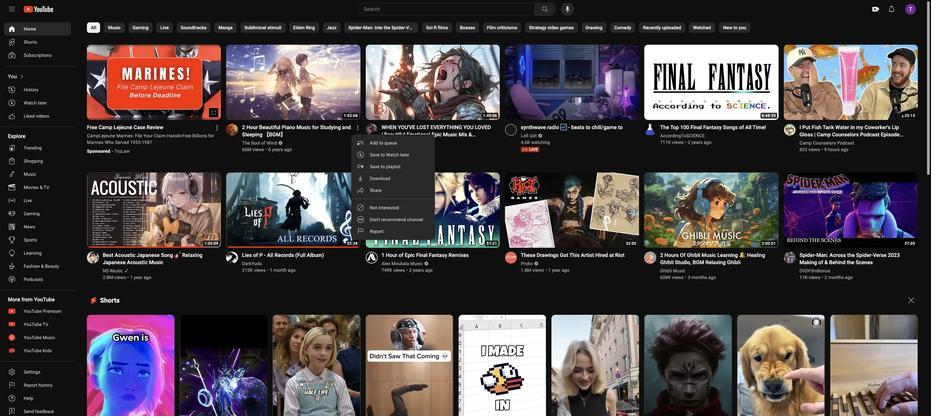 Task type: locate. For each thing, give the bounding box(es) containing it.
| down 'fish'
[[815, 132, 816, 138]]

shorts down home
[[24, 40, 37, 45]]

verse inside spider-man: across the spider-verse 2023 making of & behind the scenes
[[873, 253, 887, 259]]

all inside tab list
[[91, 25, 96, 30]]

0 horizontal spatial beautiful
[[259, 125, 281, 131]]

film criticisms
[[487, 25, 517, 30]]

1:49:06 link
[[366, 45, 500, 121]]

help
[[24, 397, 33, 402]]

1 hour, 49 minutes, 6 seconds element
[[483, 114, 497, 118]]

music inside "link"
[[410, 262, 423, 267]]

proko
[[521, 262, 533, 267]]

ago for everything
[[427, 147, 435, 153]]

views for spider-man: across the spider-verse 2023 making of & behind the scenes
[[809, 275, 821, 281]]

beautiful up 【bgm】
[[259, 125, 281, 131]]

| up add to queue
[[382, 132, 383, 138]]

epic battle
[[382, 141, 403, 146]]

spider- left into
[[349, 25, 363, 30]]

learning inside "2 hours of ghibli music learning 🔔 healing ghibli studio, bgm relaxing ghibli"
[[718, 253, 738, 259]]

ago down records
[[288, 268, 296, 273]]

1 month ago down emotional at the left top
[[409, 147, 435, 153]]

0 horizontal spatial report
[[24, 383, 37, 389]]

2 vertical spatial all
[[267, 253, 273, 259]]

fantasy left remixes
[[429, 253, 447, 259]]

the soul of wind
[[242, 141, 277, 146]]

1 horizontal spatial 2 years ago
[[688, 140, 712, 145]]

0 vertical spatial the
[[660, 125, 669, 131]]

2 vertical spatial epic
[[405, 253, 415, 259]]

review
[[147, 125, 163, 131]]

0 vertical spatial for
[[312, 125, 319, 131]]

1 horizontal spatial beautiful
[[384, 132, 405, 138]]

epic inside when you've lost everything you loved | beautiful emotional epic music mix & inspiration mix
[[432, 132, 442, 138]]

later down battle
[[400, 153, 409, 158]]

accordingtoscience
[[660, 133, 705, 139]]

1 vertical spatial 1 month ago
[[270, 268, 296, 273]]

ago down when you've lost everything you loved | beautiful emotional epic music mix & inspiration mix
[[427, 147, 435, 153]]

explore
[[8, 133, 25, 140]]

podcast up 9 hours ago
[[838, 141, 854, 146]]

watch
[[24, 100, 37, 106], [386, 153, 399, 158]]

youtube left kids
[[24, 349, 42, 354]]

the left top
[[660, 125, 669, 131]]

marines:
[[116, 133, 134, 139]]

0 horizontal spatial podcast
[[838, 141, 854, 146]]

you've
[[398, 125, 416, 131]]

loved
[[475, 125, 491, 131]]

youtube premium
[[24, 309, 61, 315]]

0 vertical spatial podcast
[[860, 132, 880, 138]]

history link
[[4, 83, 71, 97], [4, 83, 71, 97]]

0 horizontal spatial gaming
[[24, 211, 40, 217]]

2:00:01
[[762, 242, 776, 246]]

mix inside i put fish tank water in my coworker's lip gloss | camp counselors podcast episode trail mix 10
[[812, 139, 820, 145]]

to right add
[[379, 141, 383, 146]]

alex moukala music image
[[366, 252, 378, 264]]

52:38 link
[[226, 173, 361, 249]]

report history link
[[4, 379, 71, 393], [4, 379, 71, 393]]

1 vertical spatial man:
[[817, 253, 829, 259]]

1 vertical spatial for
[[208, 133, 214, 139]]

- for beats
[[569, 125, 570, 131]]

| inside i put fish tank water in my coworker's lip gloss | camp counselors podcast episode trail mix 10
[[815, 132, 816, 138]]

2 horizontal spatial years
[[692, 140, 703, 145]]

i put fish tank water in my coworker's lip gloss | camp counselors podcast episode trail mix 10 link
[[800, 124, 910, 145]]

year
[[552, 268, 561, 273], [134, 275, 143, 281]]

1 vertical spatial 1 year ago
[[130, 275, 151, 281]]

report inside option
[[370, 229, 383, 235]]

25:15 link
[[784, 45, 918, 121]]

2 years ago for fantasy
[[688, 140, 712, 145]]

to inside option
[[379, 141, 383, 146]]

ago for epic
[[425, 268, 433, 273]]

years down accordingtoscience link in the top right of the page
[[692, 140, 703, 145]]

of inside 'link'
[[253, 253, 258, 259]]

10
[[822, 139, 828, 145]]

youtube down youtube tv
[[24, 336, 42, 341]]

to down add to queue
[[381, 153, 385, 158]]

0 vertical spatial fantasy
[[704, 125, 722, 131]]

1 month ago
[[409, 147, 435, 153], [270, 268, 296, 273]]

p
[[259, 253, 263, 259]]

1 horizontal spatial 1 month ago
[[409, 147, 435, 153]]

1 vertical spatial relaxing
[[706, 260, 726, 266]]

0 vertical spatial final
[[691, 125, 702, 131]]

free left billions
[[182, 133, 191, 139]]

epic battle image
[[366, 124, 378, 136]]

add to queue option
[[351, 137, 435, 149]]

verse
[[406, 25, 418, 30], [873, 253, 887, 259]]

0 vertical spatial tv
[[44, 185, 49, 190]]

alex moukala music link
[[382, 261, 423, 268]]

learning up fashion
[[24, 251, 42, 256]]

& down you
[[469, 132, 472, 138]]

1 vertical spatial tv
[[43, 322, 48, 328]]

youtube up 'youtube premium'
[[34, 297, 55, 303]]

1 vertical spatial save
[[370, 164, 380, 170]]

0 vertical spatial month
[[413, 147, 426, 153]]

podcast inside camp counselors podcast link
[[838, 141, 854, 146]]

all inside 'link'
[[267, 253, 273, 259]]

0 vertical spatial acoustic
[[115, 253, 135, 259]]

0 horizontal spatial fantasy
[[429, 253, 447, 259]]

1 horizontal spatial year
[[552, 268, 561, 273]]

0 horizontal spatial shorts
[[24, 40, 37, 45]]

0 vertical spatial verse
[[406, 25, 418, 30]]

hour inside the 2 hour beautiful piano music for studying and sleeping 【bgm】
[[247, 125, 258, 131]]

lofi girl link
[[521, 133, 537, 139]]

0 vertical spatial the
[[384, 25, 390, 30]]

2 vertical spatial years
[[413, 268, 424, 273]]

& left the behind
[[825, 260, 828, 266]]

hour for beautiful
[[247, 125, 258, 131]]

2 save from the top
[[370, 164, 380, 170]]

views down dvdfilmbonus at the right
[[809, 275, 821, 281]]

trulaw
[[114, 149, 130, 154]]

1 year ago for japanese
[[130, 275, 151, 281]]

hour
[[247, 125, 258, 131], [386, 253, 397, 259]]

32 minutes, 2 seconds element
[[626, 242, 637, 246]]

music inside when you've lost everything you loved | beautiful emotional epic music mix & inspiration mix
[[443, 132, 458, 138]]

share option
[[351, 185, 435, 197]]

final up alex moukala music "link"
[[416, 253, 428, 259]]

the top 100 final fantasy songs of all time! by accordingtoscience 711,719 views 2 years ago 8 hours, 48 minutes element
[[660, 124, 766, 131]]

views down accordingtoscience
[[672, 140, 684, 145]]

months right 3 at the bottom right of the page
[[692, 275, 707, 281]]

1 for lies of p  - all records  (full album)
[[270, 268, 272, 273]]

0 horizontal spatial later
[[38, 100, 47, 106]]

youtube down more from youtube
[[24, 309, 42, 315]]

subscriptions link
[[4, 49, 71, 62], [4, 49, 71, 62]]

for right billions
[[208, 133, 214, 139]]

1 horizontal spatial fantasy
[[704, 125, 722, 131]]

9 hours ago
[[825, 147, 849, 153]]

recommend
[[381, 217, 406, 223]]

to left you
[[734, 25, 738, 30]]

2 vertical spatial camp
[[800, 141, 812, 146]]

0 vertical spatial shorts
[[24, 40, 37, 45]]

fashion & beauty link
[[4, 260, 71, 273], [4, 260, 71, 273]]

watch down history at the top left of the page
[[24, 100, 37, 106]]

beats
[[572, 125, 585, 131]]

mix down emotional at the left top
[[408, 139, 417, 145]]

0 vertical spatial hour
[[247, 125, 258, 131]]

1 year ago down best acoustic japanese song 🎸 relaxing japanese acoustic music
[[130, 275, 151, 281]]

of left p
[[253, 253, 258, 259]]

camp inside the "free camp lejeune case review" link
[[99, 125, 112, 131]]

live
[[530, 148, 538, 152]]

1 horizontal spatial relaxing
[[706, 260, 726, 266]]

1 vertical spatial gaming
[[24, 211, 40, 217]]

1 horizontal spatial hour
[[386, 253, 397, 259]]

1 year ago down got
[[548, 268, 570, 273]]

8 hours, 48 minutes, 39 seconds element
[[762, 114, 776, 118]]

1 horizontal spatial all
[[267, 253, 273, 259]]

album)
[[307, 253, 324, 259]]

subliminal stimuli
[[245, 25, 281, 30]]

0 vertical spatial report
[[370, 229, 383, 235]]

0 vertical spatial -
[[569, 125, 570, 131]]

month down emotional at the left top
[[413, 147, 426, 153]]

relaxing
[[182, 253, 203, 259], [706, 260, 726, 266]]

| inside when you've lost everything you loved | beautiful emotional epic music mix & inspiration mix
[[382, 132, 383, 138]]

news link
[[4, 221, 71, 234], [4, 221, 71, 234]]

57 minutes, 5 seconds element
[[905, 242, 916, 246]]

1 horizontal spatial podcast
[[860, 132, 880, 138]]

camp up camplejeune
[[99, 125, 112, 131]]

put
[[803, 125, 811, 131]]

report down "settings"
[[24, 383, 37, 389]]

movies & tv link
[[4, 181, 71, 194], [4, 181, 71, 194]]

views down moukala
[[393, 268, 405, 273]]

0 horizontal spatial 1 month ago
[[270, 268, 296, 273]]

these drawings got this artist hired at riot by proko 1,649,229 views 1 year ago 32 minutes element
[[521, 252, 625, 260]]

man: inside tab list
[[363, 25, 374, 30]]

0 vertical spatial relaxing
[[182, 253, 203, 259]]

1 horizontal spatial verse
[[873, 253, 887, 259]]

to inside tab list
[[734, 25, 738, 30]]

watch down "epic battle"
[[386, 153, 399, 158]]

counselors up 9
[[813, 141, 836, 146]]

1 month ago for -
[[270, 268, 296, 273]]

2 horizontal spatial camp
[[817, 132, 831, 138]]

1 horizontal spatial gaming
[[133, 25, 149, 30]]

these drawings got this artist hired at riot
[[521, 253, 625, 259]]

1 horizontal spatial free
[[182, 133, 191, 139]]

ghibli up bgm
[[687, 253, 701, 259]]

1 months from the left
[[692, 275, 707, 281]]

hour for of
[[386, 253, 397, 259]]

1 horizontal spatial camp
[[800, 141, 812, 146]]

0 horizontal spatial 1 year ago
[[130, 275, 151, 281]]

lies of p  - all records  (full album) by darkyuda 215,427 views 1 month ago 52 minutes element
[[242, 252, 324, 260]]

1 horizontal spatial japanese
[[137, 253, 160, 259]]

1 up alex
[[382, 253, 385, 259]]

epic up 927k in the left top of the page
[[382, 141, 390, 146]]

ago down spider-man: across the spider-verse 2023 making of & behind the scenes
[[845, 275, 853, 281]]

tab list
[[87, 18, 751, 37]]

to for add to queue
[[379, 141, 383, 146]]

year for drawings
[[552, 268, 561, 273]]

1 horizontal spatial |
[[815, 132, 816, 138]]

gaming link
[[4, 208, 71, 221], [4, 208, 71, 221]]

for left studying
[[312, 125, 319, 131]]

i put fish tank water in my coworker's lip gloss | camp counselors podcast episode trail mix 10 by camp counselors podcast 823 views 9 hours ago 25 minutes element
[[800, 124, 910, 145]]

man: inside spider-man: across the spider-verse 2023 making of & behind the scenes
[[817, 253, 829, 259]]

0 vertical spatial free
[[87, 125, 97, 131]]

0 horizontal spatial man:
[[363, 25, 374, 30]]

free up camplejeune
[[87, 125, 97, 131]]

0 horizontal spatial japanese
[[103, 260, 126, 266]]

1 horizontal spatial 1 year ago
[[548, 268, 570, 273]]

ago for piano
[[284, 147, 292, 153]]

1 vertical spatial verse
[[873, 253, 887, 259]]

ghibli down '🔔'
[[727, 260, 741, 266]]

youtube kids
[[24, 349, 52, 354]]

749k views
[[382, 268, 405, 273]]

1 vertical spatial report
[[24, 383, 37, 389]]

4.6k
[[521, 140, 530, 145]]

camp inside camp counselors podcast link
[[800, 141, 812, 146]]

podcast inside i put fish tank water in my coworker's lip gloss | camp counselors podcast episode trail mix 10
[[860, 132, 880, 138]]

ghibli music image
[[645, 252, 657, 264]]

views for these drawings got this artist hired at riot
[[533, 268, 544, 273]]

podcast down coworker's
[[860, 132, 880, 138]]

hour up alex
[[386, 253, 397, 259]]

mix down you
[[459, 132, 468, 138]]

1 down emotional at the left top
[[409, 147, 412, 153]]

report for report history
[[24, 383, 37, 389]]

the right into
[[384, 25, 390, 30]]

ago
[[704, 140, 712, 145], [284, 147, 292, 153], [427, 147, 435, 153], [841, 147, 849, 153], [288, 268, 296, 273], [425, 268, 433, 273], [562, 268, 570, 273], [144, 275, 151, 281], [709, 275, 716, 281], [845, 275, 853, 281]]

0 vertical spatial camp
[[99, 125, 112, 131]]

views for 2 hours of ghibli music learning 🔔 healing ghibli studio, bgm relaxing ghibli
[[672, 275, 684, 281]]

【bgm】
[[264, 132, 286, 138]]

spider- up making
[[800, 253, 817, 259]]

1 right 2.8m views
[[130, 275, 133, 281]]

0 horizontal spatial relaxing
[[182, 253, 203, 259]]

2.8m views
[[103, 275, 126, 281]]

youtube for music
[[24, 336, 42, 341]]

1 vertical spatial camp
[[817, 132, 831, 138]]

save to playlist option
[[351, 161, 435, 173]]

the right the behind
[[847, 260, 855, 266]]

1 hour of epic final fantasy remixes by alex moukala music 749,459 views 2 years ago 51 minutes element
[[382, 252, 469, 260]]

None search field
[[347, 3, 557, 16]]

healing
[[747, 253, 766, 259]]

lejeune
[[114, 125, 132, 131]]

1 save from the top
[[370, 153, 380, 158]]

1 hour, 35 minutes, 9 seconds element
[[204, 242, 218, 246]]

0 horizontal spatial years
[[272, 147, 283, 153]]

-
[[569, 125, 570, 131], [264, 253, 266, 259]]

of up dvdfilmbonus 'link'
[[819, 260, 824, 266]]

0 horizontal spatial for
[[208, 133, 214, 139]]

1:53:08 link
[[226, 45, 361, 121]]

share
[[370, 188, 382, 193]]

relaxing right bgm
[[706, 260, 726, 266]]

got
[[560, 253, 568, 259]]

youtube
[[34, 297, 55, 303], [24, 309, 42, 315], [24, 322, 42, 328], [24, 336, 42, 341], [24, 349, 42, 354]]

hour up "sleeping"
[[247, 125, 258, 131]]

2 inside "2 hours of ghibli music learning 🔔 healing ghibli studio, bgm relaxing ghibli"
[[660, 253, 663, 259]]

save down add
[[370, 153, 380, 158]]

1 vertical spatial month
[[274, 268, 287, 273]]

&
[[469, 132, 472, 138], [40, 185, 43, 190], [825, 260, 828, 266], [41, 264, 44, 269]]

darkyuda
[[242, 262, 262, 267]]

1 vertical spatial later
[[400, 153, 409, 158]]

studio,
[[675, 260, 692, 266]]

this
[[570, 253, 580, 259]]

year down best acoustic japanese song 🎸 relaxing japanese acoustic music
[[134, 275, 143, 281]]

0 horizontal spatial hour
[[247, 125, 258, 131]]

the for into
[[384, 25, 390, 30]]

save to watch later option
[[351, 149, 435, 161]]

823 views
[[800, 147, 820, 153]]

riot
[[615, 253, 625, 259]]

synthwave radio 🌌 - beats to chill/game to link
[[521, 124, 623, 131]]

news
[[24, 225, 35, 230]]

fish
[[812, 125, 822, 131]]

youtube for premium
[[24, 309, 42, 315]]

views down battle
[[393, 147, 405, 153]]

2 horizontal spatial mix
[[812, 139, 820, 145]]

- inside 'link'
[[264, 253, 266, 259]]

ago right 6
[[284, 147, 292, 153]]

1 vertical spatial hour
[[386, 253, 397, 259]]

lofi girl image
[[505, 124, 517, 136]]

hour inside 1 hour of epic final fantasy remixes by alex moukala music 749,459 views 2 years ago 51 minutes element
[[386, 253, 397, 259]]

0 horizontal spatial all
[[91, 25, 96, 30]]

save to playlist
[[370, 164, 400, 170]]

ago for tank
[[841, 147, 849, 153]]

0 horizontal spatial final
[[416, 253, 428, 259]]

gaming
[[133, 25, 149, 30], [24, 211, 40, 217]]

years for final
[[692, 140, 703, 145]]

0 horizontal spatial watch
[[24, 100, 37, 106]]

views right the 823
[[809, 147, 820, 153]]

2 months from the left
[[829, 275, 844, 281]]

trending
[[24, 146, 42, 151]]

1 down 'drawings'
[[548, 268, 551, 273]]

camp up the 823
[[800, 141, 812, 146]]

66m
[[242, 147, 251, 153]]

help link
[[4, 393, 71, 406], [4, 393, 71, 406]]

youtube kids link
[[4, 345, 71, 358], [4, 345, 71, 358]]

0 horizontal spatial epic
[[382, 141, 390, 146]]

music link
[[4, 168, 71, 181], [4, 168, 71, 181]]

1 vertical spatial the
[[848, 253, 855, 259]]

0 vertical spatial all
[[91, 25, 96, 30]]

year down got
[[552, 268, 561, 273]]

ghibli
[[687, 253, 701, 259], [660, 260, 674, 266], [727, 260, 741, 266], [660, 269, 672, 274]]

report down don't
[[370, 229, 383, 235]]

1 vertical spatial -
[[264, 253, 266, 259]]

for inside the 2 hour beautiful piano music for studying and sleeping 【bgm】
[[312, 125, 319, 131]]

the for across
[[848, 253, 855, 259]]

month down lies of p  - all records  (full album) 'link' at bottom
[[274, 268, 287, 273]]

youtube for kids
[[24, 349, 42, 354]]

month for lost
[[413, 147, 426, 153]]

1987
[[142, 140, 152, 145]]

making
[[800, 260, 817, 266]]

mix left 10 at right
[[812, 139, 820, 145]]

save up download
[[370, 164, 380, 170]]

when you've lost everything you loved | beautiful emotional epic music mix & inspiration mix
[[382, 125, 491, 145]]

verse left the 2023
[[873, 253, 887, 259]]

accordingtoscience image
[[645, 124, 657, 136]]

to for save to watch later
[[381, 153, 385, 158]]

57:05 link
[[784, 173, 918, 249]]

views for best acoustic japanese song 🎸 relaxing japanese acoustic music
[[114, 275, 126, 281]]

ago down got
[[562, 268, 570, 273]]

2 years ago down 1 hour of epic final fantasy remixes link
[[409, 268, 433, 273]]

1 hour, 53 minutes, 8 seconds element
[[344, 114, 358, 118]]

1 horizontal spatial years
[[413, 268, 424, 273]]

1 vertical spatial free
[[182, 133, 191, 139]]

years right 6
[[272, 147, 283, 153]]

man: left across
[[817, 253, 829, 259]]

kids
[[43, 349, 52, 354]]

2 for the top 100 final fantasy songs of all time!
[[688, 140, 691, 145]]

ago down the top 100 final fantasy songs of all time! link at the right of the page
[[704, 140, 712, 145]]

views down ghibli music link
[[672, 275, 684, 281]]

tv down 'youtube premium'
[[43, 322, 48, 328]]

- right 🌌
[[569, 125, 570, 131]]

subscriptions
[[24, 53, 52, 58]]

1 vertical spatial 2 years ago
[[409, 268, 433, 273]]

2 horizontal spatial epic
[[432, 132, 442, 138]]

0 vertical spatial years
[[692, 140, 703, 145]]

ago right hours
[[841, 147, 849, 153]]

relaxing inside best acoustic japanese song 🎸 relaxing japanese acoustic music
[[182, 253, 203, 259]]

2 years ago down accordingtoscience link in the top right of the page
[[688, 140, 712, 145]]

1 | from the left
[[382, 132, 383, 138]]

list box
[[351, 135, 435, 240]]

2 down accordingtoscience link in the top right of the page
[[688, 140, 691, 145]]

verse for spider-man: into the spider-verse
[[406, 25, 418, 30]]

2 | from the left
[[815, 132, 816, 138]]

epic up alex moukala music "link"
[[405, 253, 415, 259]]

playlist
[[386, 164, 400, 170]]

my
[[856, 125, 864, 131]]

months down the behind
[[829, 275, 844, 281]]

1 vertical spatial podcast
[[838, 141, 854, 146]]

2 down alex moukala music "link"
[[409, 268, 412, 273]]

later up videos
[[38, 100, 47, 106]]

1 horizontal spatial months
[[829, 275, 844, 281]]

views for the top 100 final fantasy songs of all time!
[[672, 140, 684, 145]]

final right "100"
[[691, 125, 702, 131]]

the right across
[[848, 253, 855, 259]]

0 horizontal spatial camp
[[99, 125, 112, 131]]

1 month ago for everything
[[409, 147, 435, 153]]

tv right movies
[[44, 185, 49, 190]]

wind
[[267, 141, 277, 146]]

not interested option
[[351, 202, 435, 214]]

tab list containing all
[[87, 18, 751, 37]]

learning left '🔔'
[[718, 253, 738, 259]]

0 horizontal spatial month
[[274, 268, 287, 273]]

1 vertical spatial watch
[[386, 153, 399, 158]]

2 left the 'hours'
[[660, 253, 663, 259]]

1 vertical spatial all
[[746, 125, 752, 131]]

shorts link
[[4, 36, 71, 49], [4, 36, 71, 49]]

man: left into
[[363, 25, 374, 30]]

download
[[370, 176, 390, 182]]

verse inside tab list
[[406, 25, 418, 30]]

to for save to playlist
[[381, 164, 385, 170]]

0 vertical spatial man:
[[363, 25, 374, 30]]

hours
[[665, 253, 679, 259]]



Task type: vqa. For each thing, say whether or not it's contained in the screenshot.
TV
yes



Task type: describe. For each thing, give the bounding box(es) containing it.
camplejeune marines: file your claim hassle-free billions for marines who served 1953-1987
[[87, 133, 214, 145]]

months for behind
[[829, 275, 844, 281]]

episode
[[881, 132, 900, 138]]

2 months ago
[[825, 275, 853, 281]]

trail
[[800, 139, 810, 145]]

to right chill/game
[[618, 125, 623, 131]]

ago for -
[[288, 268, 296, 273]]

the for the soul of wind
[[242, 141, 250, 146]]

0 vertical spatial live
[[160, 25, 169, 30]]

ago for song
[[144, 275, 151, 281]]

counselors inside i put fish tank water in my coworker's lip gloss | camp counselors podcast episode trail mix 10
[[832, 132, 859, 138]]

25 minutes, 15 seconds element
[[905, 114, 916, 118]]

25:15
[[905, 114, 916, 118]]

years for epic
[[413, 268, 424, 273]]

save for save to playlist
[[370, 164, 380, 170]]

927k views
[[382, 147, 405, 153]]

2 horizontal spatial all
[[746, 125, 752, 131]]

at
[[610, 253, 614, 259]]

more
[[8, 297, 20, 303]]

& left beauty
[[41, 264, 44, 269]]

dvdfilmbonus image
[[784, 252, 796, 264]]

of up moukala
[[399, 253, 404, 259]]

more from youtube
[[8, 297, 55, 303]]

save for save to watch later
[[370, 153, 380, 158]]

avatar image image
[[906, 4, 916, 14]]

darkyuda image
[[226, 252, 238, 264]]

spider- up scenes
[[857, 253, 873, 259]]

of right soul
[[261, 141, 265, 146]]

lies of p  - all records  (full album)
[[242, 253, 324, 259]]

manga
[[219, 25, 233, 30]]

report for report
[[370, 229, 383, 235]]

not interested
[[370, 206, 399, 211]]

1 for when you've lost everything you loved | beautiful emotional epic music mix & inspiration mix
[[409, 147, 412, 153]]

& inside when you've lost everything you loved | beautiful emotional epic music mix & inspiration mix
[[469, 132, 472, 138]]

music inside the 2 hour beautiful piano music for studying and sleeping 【bgm】
[[297, 125, 311, 131]]

months for bgm
[[692, 275, 707, 281]]

1 hour of epic final fantasy remixes link
[[382, 252, 469, 260]]

nd music image
[[87, 252, 99, 264]]

of inside spider-man: across the spider-verse 2023 making of & behind the scenes
[[819, 260, 824, 266]]

6
[[268, 147, 271, 153]]

synthwave radio 🌌 - beats to chill/game to by lofi girl 12,857,428 views element
[[521, 124, 623, 131]]

2 hours of ghibli music learning 🔔 healing ghibli studio, bgm relaxing ghibli link
[[660, 252, 771, 267]]

artist
[[581, 253, 594, 259]]

darkyuda link
[[242, 261, 262, 268]]

1 year ago for got
[[548, 268, 570, 273]]

ago for the
[[845, 275, 853, 281]]

later inside "save to watch later" option
[[400, 153, 409, 158]]

watch inside option
[[386, 153, 399, 158]]

0 horizontal spatial learning
[[24, 251, 42, 256]]

ghibli music
[[660, 269, 686, 274]]

report option
[[351, 226, 435, 238]]

camp counselors podcast link
[[800, 140, 855, 147]]

hired
[[596, 253, 608, 259]]

1 horizontal spatial mix
[[459, 132, 468, 138]]

to right beats
[[586, 125, 591, 131]]

when
[[382, 125, 397, 131]]

views for when you've lost everything you loved | beautiful emotional epic music mix & inspiration mix
[[393, 147, 405, 153]]

marines
[[87, 140, 104, 145]]

in
[[851, 125, 855, 131]]

ring
[[306, 25, 315, 30]]

gaming inside tab list
[[133, 25, 149, 30]]

beautiful inside when you've lost everything you loved | beautiful emotional epic music mix & inspiration mix
[[384, 132, 405, 138]]

download option
[[351, 173, 435, 185]]

across
[[830, 253, 846, 259]]

man: for across
[[817, 253, 829, 259]]

free camp lejeune case review link
[[87, 124, 171, 131]]

11k
[[800, 275, 808, 281]]

moukala
[[392, 262, 409, 267]]

🌌
[[561, 125, 567, 131]]

don't recommend channel option
[[351, 214, 435, 226]]

spider- right into
[[392, 25, 406, 30]]

1 vertical spatial final
[[416, 253, 428, 259]]

sci-
[[426, 25, 434, 30]]

🎸
[[174, 253, 181, 259]]

everything
[[431, 125, 462, 131]]

8:48:39 link
[[645, 45, 779, 121]]

Search text field
[[364, 5, 534, 14]]

proko image
[[505, 252, 517, 264]]

ghibli up 606k on the bottom right of page
[[660, 269, 672, 274]]

ghibli down the 'hours'
[[660, 260, 674, 266]]

& right movies
[[40, 185, 43, 190]]

years for piano
[[272, 147, 283, 153]]

into
[[375, 25, 383, 30]]

drawing
[[586, 25, 603, 30]]

month for p
[[274, 268, 287, 273]]

of
[[680, 253, 686, 259]]

1 horizontal spatial final
[[691, 125, 702, 131]]

2 hours, 1 second element
[[762, 242, 776, 246]]

the soul of wind link
[[242, 140, 277, 147]]

1 vertical spatial epic
[[382, 141, 390, 146]]

1 hour of epic final fantasy remixes
[[382, 253, 469, 259]]

ago for ghibli
[[709, 275, 716, 281]]

strategy video games
[[529, 25, 574, 30]]

verse for spider-man: across the spider-verse 2023 making of & behind the scenes
[[873, 253, 887, 259]]

bgm
[[693, 260, 705, 266]]

927k
[[382, 147, 392, 153]]

youtube for tv
[[24, 322, 42, 328]]

year for acoustic
[[134, 275, 143, 281]]

of right the 'songs'
[[739, 125, 744, 131]]

1 horizontal spatial epic
[[405, 253, 415, 259]]

free inside camplejeune marines: file your claim hassle-free billions for marines who served 1953-1987
[[182, 133, 191, 139]]

top
[[671, 125, 679, 131]]

synthwave
[[521, 125, 546, 131]]

views for 2 hour beautiful piano music for studying and sleeping 【bgm】
[[253, 147, 264, 153]]

to for new to you
[[734, 25, 738, 30]]

youtube music
[[24, 336, 55, 341]]

settings
[[24, 370, 41, 375]]

749k
[[382, 268, 392, 273]]

2 years ago for final
[[409, 268, 433, 273]]

history
[[24, 87, 38, 93]]

ago for final
[[704, 140, 712, 145]]

views for i put fish tank water in my coworker's lip gloss | camp counselors podcast episode trail mix 10
[[809, 147, 820, 153]]

spider-man: across the spider-verse 2023   making of & behind the scenes by dvdfilmbonus 11,529 views 2 months ago 57 minutes element
[[800, 252, 910, 267]]

2 hour beautiful piano music for studying and sleeping 【bgm】 by the soul of wind 66,803,524 views 6 years ago 1 hour, 53 minutes element
[[242, 124, 353, 139]]

when you've lost everything you loved | beautiful emotional epic music mix & inspiration mix link
[[382, 124, 492, 145]]

1 for these drawings got this artist hired at riot
[[548, 268, 551, 273]]

0 vertical spatial watch
[[24, 100, 37, 106]]

best acoustic japanese song 🎸 relaxing japanese acoustic music by nd-music 2,810,788 views 1 year ago 1 hour, 35 minutes element
[[103, 252, 213, 267]]

1 vertical spatial counselors
[[813, 141, 836, 146]]

home
[[24, 26, 36, 32]]

radio
[[547, 125, 559, 131]]

2 hours of ghibli music learning 🔔 healing ghibli studio, bgm relaxing ghibli by ghibli music 606,850 views 3 months ago 2 hours element
[[660, 252, 771, 267]]

relaxing inside "2 hours of ghibli music learning 🔔 healing ghibli studio, bgm relaxing ghibli"
[[706, 260, 726, 266]]

videos
[[36, 114, 49, 119]]

0 vertical spatial later
[[38, 100, 47, 106]]

remixes
[[449, 253, 469, 259]]

gloss
[[800, 132, 813, 138]]

best
[[103, 253, 113, 259]]

2 hour beautiful piano music for studying and sleeping 【bgm】 link
[[242, 124, 353, 139]]

jazz
[[327, 25, 337, 30]]

51 minutes, 21 seconds element
[[487, 242, 497, 246]]

spider-man: across the spider-verse 2023 making of & behind the scenes
[[800, 253, 900, 266]]

music inside tab list
[[108, 25, 121, 30]]

new to you
[[724, 25, 747, 30]]

beautiful inside the 2 hour beautiful piano music for studying and sleeping 【bgm】
[[259, 125, 281, 131]]

52 minutes, 38 seconds element
[[347, 242, 358, 246]]

2 vertical spatial the
[[847, 260, 855, 266]]

1 vertical spatial fantasy
[[429, 253, 447, 259]]

the soul of wind image
[[226, 124, 238, 136]]

music inside best acoustic japanese song 🎸 relaxing japanese acoustic music
[[149, 260, 163, 266]]

2 for spider-man: across the spider-verse 2023 making of & behind the scenes
[[825, 275, 828, 281]]

liked videos
[[24, 114, 49, 119]]

man: for into
[[363, 25, 374, 30]]

camp inside i put fish tank water in my coworker's lip gloss | camp counselors podcast episode trail mix 10
[[817, 132, 831, 138]]

studying
[[320, 125, 341, 131]]

& inside spider-man: across the spider-verse 2023 making of & behind the scenes
[[825, 260, 828, 266]]

live status
[[521, 147, 539, 153]]

bosses
[[460, 25, 475, 30]]

1:49:06
[[483, 114, 497, 118]]

interested
[[378, 206, 399, 211]]

list box containing add to queue
[[351, 135, 435, 240]]

1 for best acoustic japanese song 🎸 relaxing japanese acoustic music
[[130, 275, 133, 281]]

shopping
[[24, 159, 43, 164]]

these drawings got this artist hired at riot link
[[521, 252, 625, 260]]

views for 1 hour of epic final fantasy remixes
[[393, 268, 405, 273]]

the for the top 100 final fantasy songs of all time!
[[660, 125, 669, 131]]

for inside camplejeune marines: file your claim hassle-free billions for marines who served 1953-1987
[[208, 133, 214, 139]]

1 vertical spatial shorts
[[100, 297, 120, 305]]

new
[[724, 25, 733, 30]]

movies
[[24, 185, 39, 190]]

11k views
[[800, 275, 821, 281]]

when you've lost everything you loved | beautiful emotional epic music mix & inspiration mix by epic battle 927,791 views 1 month ago 1 hour, 49 minutes element
[[382, 124, 492, 145]]

- for all
[[264, 253, 266, 259]]

music inside "2 hours of ghibli music learning 🔔 healing ghibli studio, bgm relaxing ghibli"
[[702, 253, 716, 259]]

who
[[105, 140, 114, 145]]

0 horizontal spatial live
[[24, 198, 32, 204]]

ago for this
[[562, 268, 570, 273]]

2 hours of ghibli music learning 🔔 healing ghibli studio, bgm relaxing ghibli
[[660, 253, 766, 266]]

1 vertical spatial japanese
[[103, 260, 126, 266]]

served
[[115, 140, 129, 145]]

9
[[825, 147, 827, 153]]

0 vertical spatial japanese
[[137, 253, 160, 259]]

dvdfilmbonus
[[800, 269, 831, 274]]

camp counselors podcast image
[[784, 124, 796, 136]]

girl
[[530, 133, 537, 139]]

camplejeune
[[87, 133, 115, 139]]

1:35:09 link
[[87, 173, 221, 249]]

1 vertical spatial acoustic
[[127, 260, 148, 266]]

don't recommend channel
[[370, 217, 423, 223]]

the top 100 final fantasy songs of all time!
[[660, 125, 766, 131]]

views for lies of p  - all records  (full album)
[[254, 268, 266, 273]]

2 for 1 hour of epic final fantasy remixes
[[409, 268, 412, 273]]

51:21 link
[[366, 173, 500, 249]]

0 horizontal spatial mix
[[408, 139, 417, 145]]

2 inside the 2 hour beautiful piano music for studying and sleeping 【bgm】
[[242, 125, 245, 131]]



